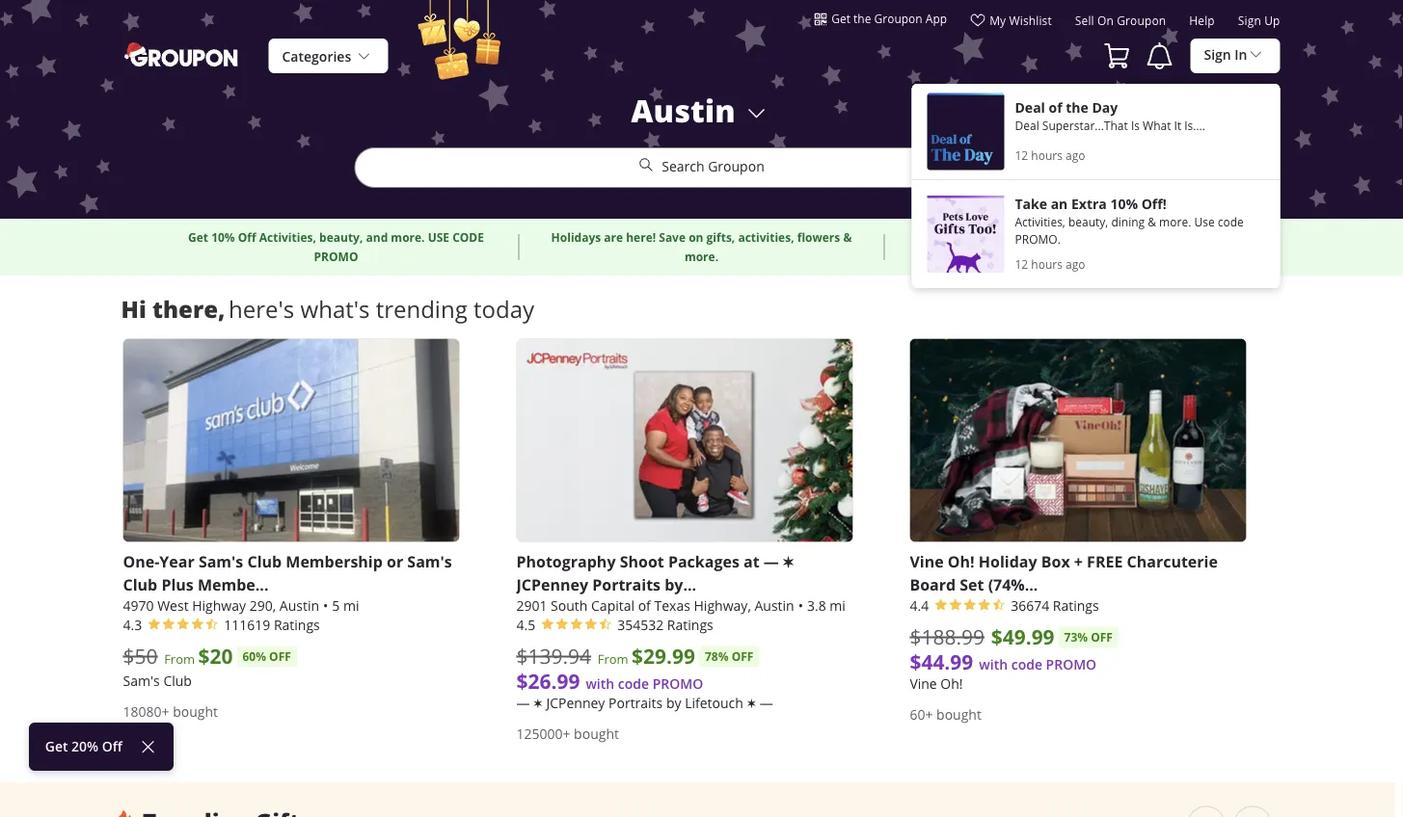 Task type: vqa. For each thing, say whether or not it's contained in the screenshot.
bottommost Firstleaf
no



Task type: locate. For each thing, give the bounding box(es) containing it.
and
[[366, 230, 388, 246]]

1 vertical spatial sign
[[1204, 46, 1231, 64]]

vine up 60+
[[910, 675, 937, 693]]

club up 18080+ bought
[[163, 672, 192, 690]]

jcpenney up 125000+ bought
[[546, 694, 605, 712]]

get inside get 10% off activities, beauty, and more. use code promo
[[188, 230, 208, 246]]

0 vertical spatial 10%
[[1110, 195, 1138, 214]]

0 horizontal spatial mi
[[343, 597, 359, 615]]

get for get 10% off activities, beauty, and more. use code promo
[[188, 230, 208, 246]]

1 vertical spatial with
[[586, 675, 614, 693]]

111619 ratings
[[224, 616, 320, 634]]

2 horizontal spatial austin
[[755, 597, 794, 615]]

get left app
[[831, 11, 850, 26]]

from
[[164, 651, 195, 668], [598, 651, 628, 668]]

bought right 60+
[[936, 706, 982, 724]]

$139.94
[[516, 643, 591, 670]]

1 horizontal spatial from
[[598, 651, 628, 668]]

1 horizontal spatial bought
[[574, 725, 619, 743]]

more. down gifts,
[[685, 249, 719, 265]]

ratings down texas
[[667, 616, 713, 634]]

0 vertical spatial portraits
[[592, 574, 661, 595]]

of up 354532
[[638, 597, 651, 615]]

get the groupon app
[[831, 11, 947, 26]]

oh! up 60+ bought
[[941, 675, 963, 693]]

ratings up 73% on the bottom right of the page
[[1053, 597, 1099, 615]]

dining
[[1111, 214, 1145, 230]]

Search Groupon search field
[[354, 90, 1049, 219]]

with inside $139.94 from $29.99 78% off $26.99 with code promo — ✶ jcpenney portraits by lifetouch ✶ —
[[586, 675, 614, 693]]

0 horizontal spatial club
[[123, 574, 157, 595]]

0 vertical spatial ago
[[1066, 148, 1085, 163]]

0 vertical spatial get
[[831, 11, 850, 26]]

12 down promo.
[[1015, 257, 1028, 272]]

code right use
[[1218, 214, 1244, 230]]

1 vertical spatial ago
[[1066, 257, 1085, 272]]

austin left 3.8
[[755, 597, 794, 615]]

& for on
[[843, 230, 852, 246]]

2 • from the left
[[798, 597, 803, 615]]

1 horizontal spatial groupon
[[874, 11, 923, 26]]

mi right 3.8
[[830, 597, 846, 615]]

0 horizontal spatial groupon
[[708, 158, 764, 176]]

more. down off!
[[1159, 214, 1191, 230]]

73%
[[1064, 630, 1088, 646]]

more. left use
[[391, 230, 425, 246]]

oh! inside $188.99 $49.99 73% off $44.99 with code promo vine oh!
[[941, 675, 963, 693]]

groupon left app
[[874, 11, 923, 26]]

0 horizontal spatial ratings
[[274, 616, 320, 634]]

off up the here's
[[238, 230, 256, 246]]

—
[[764, 551, 779, 572], [516, 694, 530, 712], [760, 694, 773, 712]]

(74%...
[[988, 574, 1038, 595]]

off right 78%
[[732, 649, 753, 665]]

1 vertical spatial get
[[188, 230, 208, 246]]

0 horizontal spatial off
[[269, 649, 291, 665]]

12 up take
[[1015, 148, 1028, 163]]

are
[[604, 230, 623, 246]]

portraits inside $139.94 from $29.99 78% off $26.99 with code promo — ✶ jcpenney portraits by lifetouch ✶ —
[[609, 694, 663, 712]]

ago inside take an extra 10% off! activities, beauty, dining & more. use code promo. 12 hours ago
[[1066, 257, 1085, 272]]

$188.99 $49.99 73% off $44.99 with code promo vine oh!
[[910, 623, 1113, 693]]

$50
[[123, 643, 158, 670]]

club up "4970"
[[123, 574, 157, 595]]

0 vertical spatial vine
[[910, 551, 944, 572]]

more. inside get 10% off activities, beauty, and more. use code promo
[[391, 230, 425, 246]]

1 horizontal spatial •
[[798, 597, 803, 615]]

search groupon
[[662, 158, 764, 176]]

2 horizontal spatial groupon
[[1117, 13, 1166, 28]]

2 save from the left
[[1048, 230, 1074, 246]]

4.5
[[516, 616, 535, 634]]

0 vertical spatial promo
[[314, 249, 358, 265]]

activities, inside take an extra 10% off! activities, beauty, dining & more. use code promo. 12 hours ago
[[1015, 214, 1065, 230]]

beauty, left and
[[319, 230, 363, 246]]

0 horizontal spatial with
[[586, 675, 614, 693]]

on up florals
[[1077, 230, 1092, 246]]

portraits up capital
[[592, 574, 661, 595]]

2 vine from the top
[[910, 675, 937, 693]]

holidays are here! save on gifts, activities, flowers & more.
[[551, 230, 852, 265]]

jcpenney down "photography"
[[516, 574, 588, 595]]

2 horizontal spatial bought
[[936, 706, 982, 724]]

2 horizontal spatial promo
[[1046, 656, 1097, 673]]

ratings down the 290, in the bottom of the page
[[274, 616, 320, 634]]

12
[[1015, 148, 1028, 163], [1015, 257, 1028, 272]]

of inside deal of the day deal superstar...that is what it is….
[[1049, 98, 1062, 117]]

activities, up the here's
[[259, 230, 316, 246]]

on right sell
[[1097, 13, 1114, 28]]

sell on groupon link
[[1075, 13, 1166, 36]]

1 vertical spatial oh!
[[941, 675, 963, 693]]

✶ right at on the right
[[783, 551, 794, 572]]

1 vertical spatial 10%
[[211, 230, 235, 246]]

bought right 125000+
[[574, 725, 619, 743]]

florals
[[1074, 249, 1110, 265]]

0 horizontal spatial &
[[843, 230, 852, 246]]

bought down 'sam's club'
[[173, 703, 218, 721]]

1 horizontal spatial ratings
[[667, 616, 713, 634]]

oh! up set
[[948, 551, 975, 572]]

promo up what's
[[314, 249, 358, 265]]

groupon
[[874, 11, 923, 26], [1117, 13, 1166, 28], [708, 158, 764, 176]]

2 ago from the top
[[1066, 257, 1085, 272]]

1 horizontal spatial code
[[1011, 656, 1042, 673]]

hours down 'superstar...that'
[[1031, 148, 1063, 163]]

0 horizontal spatial the
[[853, 11, 871, 26]]

1 vertical spatial code
[[1011, 656, 1042, 673]]

off inside $139.94 from $29.99 78% off $26.99 with code promo — ✶ jcpenney portraits by lifetouch ✶ —
[[732, 649, 753, 665]]

activities,
[[738, 230, 794, 246]]

2 vertical spatial get
[[45, 738, 68, 756]]

2 horizontal spatial ratings
[[1053, 597, 1099, 615]]

& down home
[[1113, 249, 1122, 265]]

on inside holidays are here! save on gifts, activities, flowers & more.
[[689, 230, 703, 246]]

✶ up 125000+
[[533, 694, 543, 712]]

0 horizontal spatial activities,
[[259, 230, 316, 246]]

2 horizontal spatial off
[[1091, 630, 1113, 646]]

1 vertical spatial the
[[1066, 98, 1089, 117]]

1 vertical spatial vine
[[910, 675, 937, 693]]

10% up dining
[[1110, 195, 1138, 214]]

0 vertical spatial jcpenney
[[516, 574, 588, 595]]

2 vertical spatial promo
[[653, 675, 703, 693]]

help
[[1189, 13, 1215, 28]]

austin inside button
[[631, 90, 735, 132]]

get inside button
[[831, 11, 850, 26]]

0 vertical spatial oh!
[[948, 551, 975, 572]]

on left gifts,
[[689, 230, 703, 246]]

sign inside button
[[1204, 46, 1231, 64]]

save
[[659, 230, 686, 246], [1048, 230, 1074, 246]]

with
[[979, 656, 1008, 673], [586, 675, 614, 693]]

jcpenney inside $139.94 from $29.99 78% off $26.99 with code promo — ✶ jcpenney portraits by lifetouch ✶ —
[[546, 694, 605, 712]]

60% off
[[242, 649, 291, 665]]

get 20% off
[[45, 738, 122, 756]]

2 horizontal spatial code
[[1218, 214, 1244, 230]]

1 from from the left
[[164, 651, 195, 668]]

code down the "$49.99" at the right of the page
[[1011, 656, 1042, 673]]

in
[[1235, 46, 1247, 64]]

0 horizontal spatial from
[[164, 651, 195, 668]]

from down 354532
[[598, 651, 628, 668]]

sam's down $50
[[123, 672, 160, 690]]

1 vertical spatial jcpenney
[[546, 694, 605, 712]]

2 hours from the top
[[1031, 257, 1063, 272]]

by
[[666, 694, 681, 712]]

1 horizontal spatial on
[[1077, 230, 1092, 246]]

1 horizontal spatial activities,
[[1015, 214, 1065, 230]]

the left app
[[853, 11, 871, 26]]

off inside get 10% off activities, beauty, and more. use code promo
[[238, 230, 256, 246]]

save up 'travel,'
[[1048, 230, 1074, 246]]

& right flowers
[[843, 230, 852, 246]]

activities,
[[1015, 214, 1065, 230], [259, 230, 316, 246]]

& for off!
[[1148, 214, 1156, 230]]

1 horizontal spatial promo
[[653, 675, 703, 693]]

of up 'superstar...that'
[[1049, 98, 1062, 117]]

0 horizontal spatial 10%
[[211, 230, 235, 246]]

2 vertical spatial code
[[618, 675, 649, 693]]

more. inside holidays are here! save on gifts, activities, flowers & more.
[[685, 249, 719, 265]]

ratings
[[1053, 597, 1099, 615], [274, 616, 320, 634], [667, 616, 713, 634]]

vine up board
[[910, 551, 944, 572]]

1 save from the left
[[659, 230, 686, 246]]

0 horizontal spatial beauty,
[[319, 230, 363, 246]]

take
[[1015, 195, 1047, 214]]

5
[[332, 597, 340, 615]]

1 horizontal spatial the
[[1066, 98, 1089, 117]]

1 horizontal spatial &
[[1113, 249, 1122, 265]]

1 vertical spatial of
[[638, 597, 651, 615]]

290,
[[249, 597, 276, 615]]

— right at on the right
[[764, 551, 779, 572]]

2 horizontal spatial &
[[1148, 214, 1156, 230]]

4.4
[[910, 597, 929, 615]]

here's
[[229, 294, 294, 324]]

$139.94 from $29.99 78% off $26.99 with code promo — ✶ jcpenney portraits by lifetouch ✶ —
[[516, 643, 773, 712]]

from inside from $20
[[164, 651, 195, 668]]

on for holidays are here! save on gifts, activities, flowers & more.
[[689, 230, 703, 246]]

groupon inside button
[[874, 11, 923, 26]]

1 horizontal spatial club
[[163, 672, 192, 690]]

• inside 'one-year sam's club membership or sam's club plus membe... 4970 west highway 290, austin • 5 mi'
[[323, 597, 328, 615]]

0 horizontal spatial of
[[638, 597, 651, 615]]

60%
[[242, 649, 266, 665]]

sam's right or in the bottom of the page
[[407, 551, 452, 572]]

get for get the groupon app
[[831, 11, 850, 26]]

holiday
[[979, 551, 1037, 572]]

0 horizontal spatial on
[[689, 230, 703, 246]]

0 horizontal spatial promo
[[314, 249, 358, 265]]

Search Groupon search field
[[354, 148, 1049, 188]]

off right 60% on the bottom left of page
[[269, 649, 291, 665]]

4.3
[[123, 616, 142, 634]]

app
[[926, 11, 947, 26]]

code down $29.99
[[618, 675, 649, 693]]

2 horizontal spatial club
[[247, 551, 282, 572]]

groupon up notifications inbox image
[[1117, 13, 1166, 28]]

1 horizontal spatial off
[[732, 649, 753, 665]]

save inside holidays are here! save on gifts, activities, flowers & more.
[[659, 230, 686, 246]]

promo down 73% on the bottom right of the page
[[1046, 656, 1097, 673]]

1 horizontal spatial 10%
[[1110, 195, 1138, 214]]

deal
[[1015, 98, 1045, 117], [1015, 118, 1039, 133]]

save right here!
[[659, 230, 686, 246]]

0 horizontal spatial •
[[323, 597, 328, 615]]

club up the membe...
[[247, 551, 282, 572]]

sign left the up
[[1238, 13, 1261, 28]]

10% up there, at the left of the page
[[211, 230, 235, 246]]

111619
[[224, 616, 270, 634]]

0 horizontal spatial ✶
[[533, 694, 543, 712]]

$29.99
[[632, 643, 695, 670]]

on inside prep for thanksgiving! save on home decor, cleaning products, travel, florals & more.
[[1077, 230, 1092, 246]]

off
[[1091, 630, 1113, 646], [269, 649, 291, 665], [732, 649, 753, 665]]

sign in
[[1204, 46, 1247, 64]]

✶ right lifetouch
[[747, 694, 756, 712]]

$20
[[198, 643, 233, 670]]

groupon for the
[[874, 11, 923, 26]]

deal of the day heading
[[1015, 98, 1265, 117]]

sam's club
[[123, 672, 192, 690]]

one-
[[123, 551, 159, 572]]

take an extra 10% off! activities, beauty, dining & more. use code promo. 12 hours ago
[[1015, 195, 1244, 272]]

my
[[990, 13, 1006, 28]]

save for travel,
[[1048, 230, 1074, 246]]

promo.
[[1015, 231, 1061, 247]]

0 horizontal spatial save
[[659, 230, 686, 246]]

1 • from the left
[[323, 597, 328, 615]]

1 horizontal spatial beauty,
[[1068, 214, 1108, 230]]

0 vertical spatial off
[[238, 230, 256, 246]]

36674 ratings
[[1011, 597, 1099, 615]]

portraits left by
[[609, 694, 663, 712]]

10%
[[1110, 195, 1138, 214], [211, 230, 235, 246]]

the up 'superstar...that'
[[1066, 98, 1089, 117]]

products,
[[975, 249, 1030, 265]]

take an extra 10% off! heading
[[1015, 195, 1265, 214]]

0 vertical spatial sign
[[1238, 13, 1261, 28]]

the
[[853, 11, 871, 26], [1066, 98, 1089, 117]]

code
[[1218, 214, 1244, 230], [1011, 656, 1042, 673], [618, 675, 649, 693]]

up
[[1264, 13, 1280, 28]]

& inside take an extra 10% off! activities, beauty, dining & more. use code promo. 12 hours ago
[[1148, 214, 1156, 230]]

1 vertical spatial portraits
[[609, 694, 663, 712]]

capital
[[591, 597, 635, 615]]

0 vertical spatial with
[[979, 656, 1008, 673]]

activities, up promo.
[[1015, 214, 1065, 230]]

box
[[1041, 551, 1070, 572]]

today
[[474, 294, 534, 324]]

west
[[157, 597, 189, 615]]

notifications inbox image
[[1144, 41, 1175, 71]]

2 horizontal spatial ✶
[[783, 551, 794, 572]]

from up 'sam's club'
[[164, 651, 195, 668]]

1 horizontal spatial off
[[238, 230, 256, 246]]

groupon for on
[[1117, 13, 1166, 28]]

✶
[[783, 551, 794, 572], [533, 694, 543, 712], [747, 694, 756, 712]]

1 horizontal spatial of
[[1049, 98, 1062, 117]]

2 12 from the top
[[1015, 257, 1028, 272]]

off right 73% on the bottom right of the page
[[1091, 630, 1113, 646]]

sign
[[1238, 13, 1261, 28], [1204, 46, 1231, 64]]

0 vertical spatial hours
[[1031, 148, 1063, 163]]

1 horizontal spatial get
[[188, 230, 208, 246]]

off
[[238, 230, 256, 246], [102, 738, 122, 756]]

of inside photography shoot packages at — ✶ jcpenney portraits by... 2901 south capital of texas highway, austin • 3.8 mi
[[638, 597, 651, 615]]

0 vertical spatial 12
[[1015, 148, 1028, 163]]

austin up search
[[631, 90, 735, 132]]

2 horizontal spatial on
[[1097, 13, 1114, 28]]

get 10% off activities, beauty, and more. use code promo
[[188, 230, 484, 265]]

of
[[1049, 98, 1062, 117], [638, 597, 651, 615]]

1 vertical spatial hours
[[1031, 257, 1063, 272]]

1 horizontal spatial sam's
[[199, 551, 243, 572]]

more. down the decor,
[[1125, 249, 1159, 265]]

2 mi from the left
[[830, 597, 846, 615]]

off right 20%
[[102, 738, 122, 756]]

jcpenney
[[516, 574, 588, 595], [546, 694, 605, 712]]

plus
[[161, 574, 194, 595]]

hours
[[1031, 148, 1063, 163], [1031, 257, 1063, 272]]

125000+
[[516, 725, 570, 743]]

& inside holidays are here! save on gifts, activities, flowers & more.
[[843, 230, 852, 246]]

on
[[1097, 13, 1114, 28], [689, 230, 703, 246], [1077, 230, 1092, 246]]

austin
[[631, 90, 735, 132], [279, 597, 319, 615], [755, 597, 794, 615]]

austin up 111619 ratings
[[279, 597, 319, 615]]

2 horizontal spatial get
[[831, 11, 850, 26]]

mi right 5
[[343, 597, 359, 615]]

from inside $139.94 from $29.99 78% off $26.99 with code promo — ✶ jcpenney portraits by lifetouch ✶ —
[[598, 651, 628, 668]]

1 hours from the top
[[1031, 148, 1063, 163]]

& down off!
[[1148, 214, 1156, 230]]

save inside prep for thanksgiving! save on home decor, cleaning products, travel, florals & more.
[[1048, 230, 1074, 246]]

sign left in
[[1204, 46, 1231, 64]]

sam's up the membe...
[[199, 551, 243, 572]]

jcpenney inside photography shoot packages at — ✶ jcpenney portraits by... 2901 south capital of texas highway, austin • 3.8 mi
[[516, 574, 588, 595]]

0 horizontal spatial sign
[[1204, 46, 1231, 64]]

groupon right search
[[708, 158, 764, 176]]

austin inside photography shoot packages at — ✶ jcpenney portraits by... 2901 south capital of texas highway, austin • 3.8 mi
[[755, 597, 794, 615]]

0 vertical spatial the
[[853, 11, 871, 26]]

• left 5
[[323, 597, 328, 615]]

1 horizontal spatial sign
[[1238, 13, 1261, 28]]

0 horizontal spatial get
[[45, 738, 68, 756]]

0 vertical spatial deal
[[1015, 98, 1045, 117]]

1 horizontal spatial with
[[979, 656, 1008, 673]]

0 horizontal spatial austin
[[279, 597, 319, 615]]

beauty, down the extra
[[1068, 214, 1108, 230]]

0 vertical spatial of
[[1049, 98, 1062, 117]]

get left 20%
[[45, 738, 68, 756]]

hours down promo.
[[1031, 257, 1063, 272]]

1 horizontal spatial save
[[1048, 230, 1074, 246]]

1 deal from the top
[[1015, 98, 1045, 117]]

1 vine from the top
[[910, 551, 944, 572]]

& inside prep for thanksgiving! save on home decor, cleaning products, travel, florals & more.
[[1113, 249, 1122, 265]]

1 ago from the top
[[1066, 148, 1085, 163]]

— up 125000+
[[516, 694, 530, 712]]

with right $26.99
[[586, 675, 614, 693]]

1 vertical spatial deal
[[1015, 118, 1039, 133]]

1 vertical spatial off
[[102, 738, 122, 756]]

2 from from the left
[[598, 651, 628, 668]]

0 horizontal spatial off
[[102, 738, 122, 756]]

off inside $188.99 $49.99 73% off $44.99 with code promo vine oh!
[[1091, 630, 1113, 646]]

1 mi from the left
[[343, 597, 359, 615]]

is….
[[1184, 118, 1205, 133]]

0 vertical spatial code
[[1218, 214, 1244, 230]]

with down the "$49.99" at the right of the page
[[979, 656, 1008, 673]]

get up there, at the left of the page
[[188, 230, 208, 246]]

1 vertical spatial promo
[[1046, 656, 1097, 673]]

0 horizontal spatial code
[[618, 675, 649, 693]]

1 horizontal spatial mi
[[830, 597, 846, 615]]

• left 3.8
[[798, 597, 803, 615]]

ratings for $139.94
[[667, 616, 713, 634]]

promo up by
[[653, 675, 703, 693]]



Task type: describe. For each thing, give the bounding box(es) containing it.
$44.99
[[910, 648, 973, 676]]

holidays are here! save on gifts, activities, flowers & more. link
[[542, 228, 861, 267]]

promo inside get 10% off activities, beauty, and more. use code promo
[[314, 249, 358, 265]]

mi inside 'one-year sam's club membership or sam's club plus membe... 4970 west highway 290, austin • 5 mi'
[[343, 597, 359, 615]]

125000+ bought
[[516, 725, 619, 743]]

by...
[[665, 574, 696, 595]]

2 vertical spatial club
[[163, 672, 192, 690]]

hi
[[121, 293, 146, 324]]

✶ inside photography shoot packages at — ✶ jcpenney portraits by... 2901 south capital of texas highway, austin • 3.8 mi
[[783, 551, 794, 572]]

or
[[387, 551, 403, 572]]

extra
[[1071, 195, 1107, 214]]

hi there, here's what's trending today
[[121, 293, 534, 324]]

0 vertical spatial club
[[247, 551, 282, 572]]

prep for thanksgiving! save on home decor, cleaning products, travel, florals & more. link
[[908, 228, 1226, 267]]

help link
[[1189, 13, 1215, 36]]

there,
[[152, 293, 225, 324]]

$26.99
[[516, 667, 580, 695]]

on for prep for thanksgiving! save on home decor, cleaning products, travel, florals & more.
[[1077, 230, 1092, 246]]

austin button
[[631, 90, 772, 132]]

354532
[[617, 616, 664, 634]]

sign for sign in
[[1204, 46, 1231, 64]]

with inside $188.99 $49.99 73% off $44.99 with code promo vine oh!
[[979, 656, 1008, 673]]

0 horizontal spatial sam's
[[123, 672, 160, 690]]

sign for sign up
[[1238, 13, 1261, 28]]

18080+ bought
[[123, 703, 218, 721]]

from $20
[[164, 643, 233, 670]]

2901
[[516, 597, 547, 615]]

deal of the day deal superstar...that is what it is….
[[1015, 98, 1205, 133]]

vine inside vine oh! holiday box + free charcuterie board set (74%...
[[910, 551, 944, 572]]

12 hours ago
[[1015, 148, 1085, 163]]

at
[[743, 551, 760, 572]]

board
[[910, 574, 956, 595]]

photography
[[516, 551, 616, 572]]

20%
[[71, 738, 98, 756]]

code
[[452, 230, 484, 246]]

holidays
[[551, 230, 601, 246]]

78%
[[705, 649, 729, 665]]

austin inside 'one-year sam's club membership or sam's club plus membe... 4970 west highway 290, austin • 5 mi'
[[279, 597, 319, 615]]

sign up
[[1238, 13, 1280, 28]]

get for get 20% off
[[45, 738, 68, 756]]

bought for off
[[574, 725, 619, 743]]

flowers
[[797, 230, 840, 246]]

hours inside take an extra 10% off! activities, beauty, dining & more. use code promo. 12 hours ago
[[1031, 257, 1063, 272]]

2 horizontal spatial sam's
[[407, 551, 452, 572]]

an
[[1051, 195, 1068, 214]]

prep
[[915, 230, 942, 246]]

activities, inside get 10% off activities, beauty, and more. use code promo
[[259, 230, 316, 246]]

highway
[[192, 597, 246, 615]]

for
[[945, 230, 962, 246]]

— inside photography shoot packages at — ✶ jcpenney portraits by... 2901 south capital of texas highway, austin • 3.8 mi
[[764, 551, 779, 572]]

— right lifetouch
[[760, 694, 773, 712]]

code inside $139.94 from $29.99 78% off $26.99 with code promo — ✶ jcpenney portraits by lifetouch ✶ —
[[618, 675, 649, 693]]

2 deal from the top
[[1015, 118, 1039, 133]]

10% inside get 10% off activities, beauty, and more. use code promo
[[211, 230, 235, 246]]

free
[[1087, 551, 1123, 572]]

the inside button
[[853, 11, 871, 26]]

354532 ratings
[[617, 616, 713, 634]]

ratings for $50
[[274, 616, 320, 634]]

12 inside take an extra 10% off! activities, beauty, dining & more. use code promo. 12 hours ago
[[1015, 257, 1028, 272]]

here!
[[626, 230, 656, 246]]

promo inside $139.94 from $29.99 78% off $26.99 with code promo — ✶ jcpenney portraits by lifetouch ✶ —
[[653, 675, 703, 693]]

off!
[[1141, 195, 1166, 214]]

cleaning
[[1170, 230, 1219, 246]]

what's
[[300, 294, 370, 324]]

one-year sam's club membership or sam's club plus membe... 4970 west highway 290, austin • 5 mi
[[123, 551, 452, 615]]

3.8
[[807, 597, 826, 615]]

off for 10%
[[238, 230, 256, 246]]

$188.99
[[910, 624, 985, 651]]

lifetouch
[[685, 694, 743, 712]]

is
[[1131, 118, 1140, 133]]

categories button
[[269, 39, 388, 74]]

the inside deal of the day deal superstar...that is what it is….
[[1066, 98, 1089, 117]]

+
[[1074, 551, 1083, 572]]

0 horizontal spatial bought
[[173, 703, 218, 721]]

trending
[[376, 294, 468, 324]]

vine oh! holiday box + free charcuterie board set (74%...
[[910, 551, 1218, 595]]

use
[[1194, 214, 1215, 230]]

sell
[[1075, 13, 1094, 28]]

get the groupon app button
[[814, 10, 947, 27]]

sell on groupon
[[1075, 13, 1166, 28]]

highway,
[[694, 597, 751, 615]]

photography shoot packages at — ✶ jcpenney portraits by... 2901 south capital of texas highway, austin • 3.8 mi
[[516, 551, 846, 615]]

my wishlist
[[990, 13, 1052, 28]]

more. inside take an extra 10% off! activities, beauty, dining & more. use code promo. 12 hours ago
[[1159, 214, 1191, 230]]

decor,
[[1131, 230, 1167, 246]]

code inside take an extra 10% off! activities, beauty, dining & more. use code promo. 12 hours ago
[[1218, 214, 1244, 230]]

day
[[1092, 98, 1118, 117]]

bought for $44.99
[[936, 706, 982, 724]]

promo inside $188.99 $49.99 73% off $44.99 with code promo vine oh!
[[1046, 656, 1097, 673]]

travel,
[[1033, 249, 1071, 265]]

1 12 from the top
[[1015, 148, 1028, 163]]

10% inside take an extra 10% off! activities, beauty, dining & more. use code promo. 12 hours ago
[[1110, 195, 1138, 214]]

vine inside $188.99 $49.99 73% off $44.99 with code promo vine oh!
[[910, 675, 937, 693]]

membership
[[286, 551, 383, 572]]

portraits inside photography shoot packages at — ✶ jcpenney portraits by... 2901 south capital of texas highway, austin • 3.8 mi
[[592, 574, 661, 595]]

more. inside prep for thanksgiving! save on home decor, cleaning products, travel, florals & more.
[[1125, 249, 1159, 265]]

1 horizontal spatial ✶
[[747, 694, 756, 712]]

groupon image
[[123, 41, 242, 68]]

60+ bought
[[910, 706, 982, 724]]

mi inside photography shoot packages at — ✶ jcpenney portraits by... 2901 south capital of texas highway, austin • 3.8 mi
[[830, 597, 846, 615]]

• inside photography shoot packages at — ✶ jcpenney portraits by... 2901 south capital of texas highway, austin • 3.8 mi
[[798, 597, 803, 615]]

packages
[[668, 551, 739, 572]]

categories
[[282, 48, 351, 66]]

4970
[[123, 597, 154, 615]]

my wishlist link
[[970, 13, 1052, 36]]

1 vertical spatial club
[[123, 574, 157, 595]]

oh! inside vine oh! holiday box + free charcuterie board set (74%...
[[948, 551, 975, 572]]

south
[[551, 597, 588, 615]]

home
[[1095, 230, 1128, 246]]

search
[[662, 158, 704, 176]]

off for 20%
[[102, 738, 122, 756]]

superstar...that
[[1042, 118, 1128, 133]]

gifts,
[[706, 230, 735, 246]]

36674
[[1011, 597, 1049, 615]]

code inside $188.99 $49.99 73% off $44.99 with code promo vine oh!
[[1011, 656, 1042, 673]]

it
[[1174, 118, 1181, 133]]

sign up link
[[1238, 13, 1280, 36]]

beauty, inside take an extra 10% off! activities, beauty, dining & more. use code promo. 12 hours ago
[[1068, 214, 1108, 230]]

beauty, inside get 10% off activities, beauty, and more. use code promo
[[319, 230, 363, 246]]

groupon inside search box
[[708, 158, 764, 176]]

60+
[[910, 706, 933, 724]]

save for more.
[[659, 230, 686, 246]]



